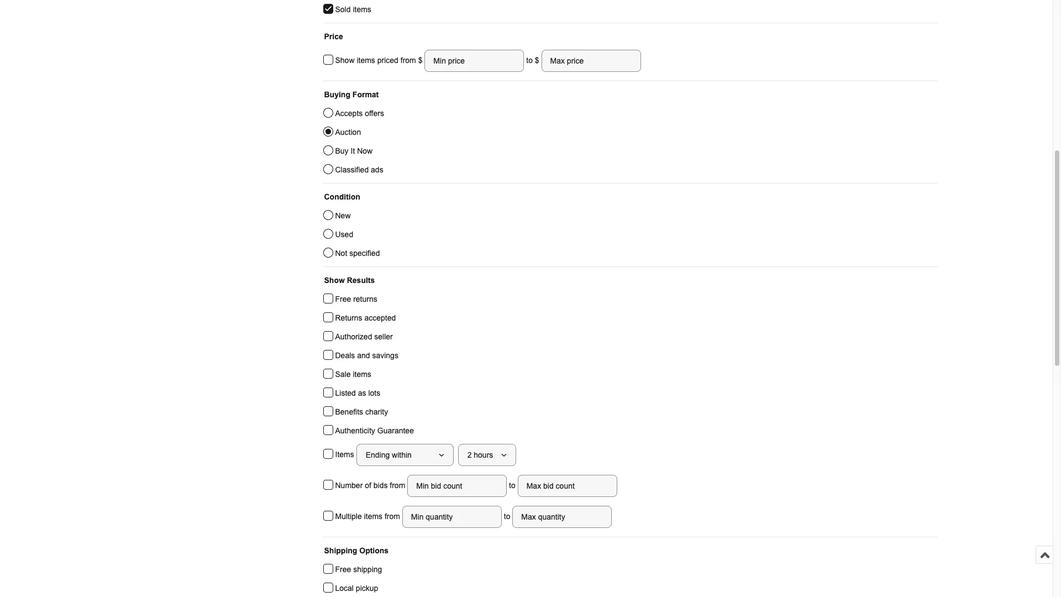 Task type: locate. For each thing, give the bounding box(es) containing it.
2 vertical spatial to
[[502, 512, 513, 521]]

0 horizontal spatial $
[[418, 56, 425, 64]]

guarantee
[[378, 426, 414, 435]]

show results
[[324, 276, 375, 285]]

items
[[353, 5, 371, 14], [357, 56, 375, 64], [353, 370, 371, 379], [364, 512, 383, 521]]

$ right priced
[[418, 56, 425, 64]]

free shipping
[[335, 565, 382, 574]]

not
[[335, 249, 347, 258]]

sold
[[335, 5, 351, 14]]

show down price
[[335, 56, 355, 64]]

items up as
[[353, 370, 371, 379]]

0 vertical spatial free
[[335, 295, 351, 304]]

offers
[[365, 109, 384, 118]]

0 vertical spatial show
[[335, 56, 355, 64]]

free
[[335, 295, 351, 304], [335, 565, 351, 574]]

Enter Maximum Quantity text field
[[513, 506, 612, 528]]

of
[[365, 481, 371, 490]]

from
[[401, 56, 416, 64], [390, 481, 405, 490], [385, 512, 400, 521]]

number
[[335, 481, 363, 490]]

1 vertical spatial free
[[335, 565, 351, 574]]

items left priced
[[357, 56, 375, 64]]

priced
[[378, 56, 399, 64]]

2 vertical spatial from
[[385, 512, 400, 521]]

items right multiple
[[364, 512, 383, 521]]

returns
[[335, 314, 362, 322]]

items for sold
[[353, 5, 371, 14]]

to
[[527, 56, 533, 64], [507, 481, 518, 490], [502, 512, 513, 521]]

ads
[[371, 165, 384, 174]]

1 vertical spatial to
[[507, 481, 518, 490]]

0 vertical spatial to
[[527, 56, 533, 64]]

from for priced
[[401, 56, 416, 64]]

local pickup
[[335, 584, 378, 593]]

used
[[335, 230, 353, 239]]

from right priced
[[401, 56, 416, 64]]

returns accepted
[[335, 314, 396, 322]]

benefits charity
[[335, 408, 388, 416]]

not specified
[[335, 249, 380, 258]]

2 free from the top
[[335, 565, 351, 574]]

show for show results
[[324, 276, 345, 285]]

from for bids
[[390, 481, 405, 490]]

items right sold
[[353, 5, 371, 14]]

free up local
[[335, 565, 351, 574]]

free for free shipping
[[335, 565, 351, 574]]

classified
[[335, 165, 369, 174]]

0 vertical spatial from
[[401, 56, 416, 64]]

price
[[324, 32, 343, 41]]

benefits
[[335, 408, 363, 416]]

listed
[[335, 389, 356, 398]]

2 $ from the left
[[535, 56, 539, 64]]

as
[[358, 389, 366, 398]]

accepts
[[335, 109, 363, 118]]

authorized
[[335, 332, 372, 341]]

free up returns in the left of the page
[[335, 295, 351, 304]]

from down bids
[[385, 512, 400, 521]]

1 vertical spatial from
[[390, 481, 405, 490]]

to for number of bids from
[[507, 481, 518, 490]]

show
[[335, 56, 355, 64], [324, 276, 345, 285]]

seller
[[375, 332, 393, 341]]

specified
[[350, 249, 380, 258]]

1 $ from the left
[[418, 56, 425, 64]]

Enter minimum price range value, $ text field
[[425, 50, 524, 72]]

buying format
[[324, 90, 379, 99]]

bids
[[374, 481, 388, 490]]

1 vertical spatial show
[[324, 276, 345, 285]]

show left the results at top left
[[324, 276, 345, 285]]

$
[[418, 56, 425, 64], [535, 56, 539, 64]]

lots
[[368, 389, 381, 398]]

shipping
[[324, 546, 357, 555]]

1 free from the top
[[335, 295, 351, 304]]

$ left enter maximum price range value, $ text field
[[535, 56, 539, 64]]

classified ads
[[335, 165, 384, 174]]

from right bids
[[390, 481, 405, 490]]

charity
[[365, 408, 388, 416]]

1 horizontal spatial $
[[535, 56, 539, 64]]

now
[[357, 147, 373, 155]]



Task type: vqa. For each thing, say whether or not it's contained in the screenshot.
BANDAI to the bottom
no



Task type: describe. For each thing, give the bounding box(es) containing it.
sale
[[335, 370, 351, 379]]

auction
[[335, 128, 361, 137]]

Enter maximum price range value, $ text field
[[542, 50, 641, 72]]

items for show
[[357, 56, 375, 64]]

shipping
[[353, 565, 382, 574]]

show items priced from
[[335, 56, 418, 64]]

number of bids from
[[335, 481, 408, 490]]

show for show items priced from
[[335, 56, 355, 64]]

to for multiple items from
[[502, 512, 513, 521]]

it
[[351, 147, 355, 155]]

authorized seller
[[335, 332, 393, 341]]

Enter minimum quantity text field
[[402, 506, 502, 528]]

authenticity
[[335, 426, 375, 435]]

savings
[[372, 351, 399, 360]]

buying
[[324, 90, 351, 99]]

returns
[[353, 295, 378, 304]]

pickup
[[356, 584, 378, 593]]

options
[[360, 546, 389, 555]]

buy
[[335, 147, 349, 155]]

Enter minimum number of bids text field
[[408, 475, 507, 497]]

listed as lots
[[335, 389, 381, 398]]

format
[[353, 90, 379, 99]]

free returns
[[335, 295, 378, 304]]

items for sale
[[353, 370, 371, 379]]

multiple items from
[[335, 512, 402, 521]]

results
[[347, 276, 375, 285]]

accepts offers
[[335, 109, 384, 118]]

to $
[[524, 56, 542, 64]]

authenticity guarantee
[[335, 426, 414, 435]]

Enter maximum number of bids text field
[[518, 475, 617, 497]]

shipping options
[[324, 546, 389, 555]]

accepted
[[365, 314, 396, 322]]

and
[[357, 351, 370, 360]]

condition
[[324, 192, 360, 201]]

deals and savings
[[335, 351, 399, 360]]

items
[[335, 450, 356, 459]]

new
[[335, 211, 351, 220]]

sold items
[[335, 5, 371, 14]]

deals
[[335, 351, 355, 360]]

sale items
[[335, 370, 371, 379]]

items for multiple
[[364, 512, 383, 521]]

buy it now
[[335, 147, 373, 155]]

free for free returns
[[335, 295, 351, 304]]

multiple
[[335, 512, 362, 521]]

local
[[335, 584, 354, 593]]



